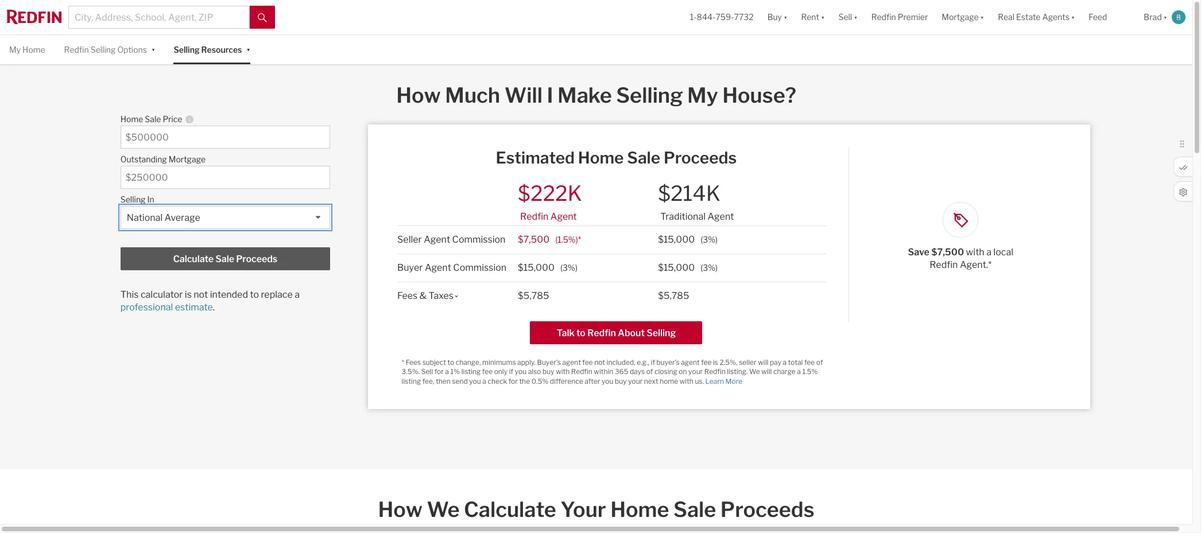 Task type: locate. For each thing, give the bounding box(es) containing it.
0 horizontal spatial calculate
[[173, 254, 214, 265]]

brad
[[1144, 12, 1162, 22]]

not up within
[[595, 358, 605, 367]]

fees & taxes
[[397, 290, 454, 301]]

0 vertical spatial sell
[[839, 12, 852, 22]]

not up 'estimate'
[[194, 290, 208, 301]]

1 vertical spatial commission
[[453, 262, 507, 273]]

0 vertical spatial mortgage
[[942, 12, 979, 22]]

is inside this calculator is not intended to replace a professional estimate .
[[185, 290, 192, 301]]

* down $222k redfin agent
[[578, 235, 581, 245]]

sell up fee, at the bottom
[[421, 368, 433, 376]]

for up then
[[435, 368, 444, 376]]

selling
[[91, 45, 116, 55], [174, 45, 200, 55], [616, 83, 683, 108], [120, 195, 146, 205], [647, 328, 676, 339]]

1 horizontal spatial mortgage
[[942, 12, 979, 22]]

Outstanding Mortgage text field
[[126, 172, 325, 183]]

$15,000 (3%) for $15,000
[[658, 262, 718, 273]]

0 vertical spatial not
[[194, 290, 208, 301]]

within
[[594, 368, 614, 376]]

$15,000 for $15,000
[[658, 262, 695, 273]]

agent up difference
[[562, 358, 581, 367]]

0 vertical spatial we
[[749, 368, 760, 376]]

buyer's
[[537, 358, 561, 367]]

0 vertical spatial to
[[250, 290, 259, 301]]

agents
[[1043, 12, 1070, 22]]

will down pay
[[762, 368, 772, 376]]

$7,500 left (1.5%)
[[518, 234, 550, 245]]

(3%) for $7,500
[[701, 235, 718, 245]]

to right talk
[[577, 328, 586, 339]]

us.
[[695, 377, 704, 386]]

buyer
[[397, 262, 423, 273]]

much
[[445, 83, 500, 108]]

your up us.
[[689, 368, 703, 376]]

redfin up after
[[571, 368, 593, 376]]

to inside this calculator is not intended to replace a professional estimate .
[[250, 290, 259, 301]]

buyer's
[[657, 358, 680, 367]]

1 vertical spatial proceeds
[[236, 254, 277, 265]]

0 horizontal spatial buy
[[543, 368, 555, 376]]

agent inside $222k redfin agent
[[551, 211, 577, 222]]

closing
[[655, 368, 678, 376]]

1 horizontal spatial agent
[[681, 358, 700, 367]]

0 horizontal spatial not
[[194, 290, 208, 301]]

buy down buyer's
[[543, 368, 555, 376]]

rent ▾ button
[[795, 0, 832, 34]]

1 horizontal spatial $5,785
[[658, 290, 689, 301]]

how
[[396, 83, 441, 108], [378, 497, 423, 523]]

0 horizontal spatial my
[[9, 45, 21, 55]]

professional estimate link
[[120, 302, 213, 313]]

1 horizontal spatial for
[[509, 377, 518, 386]]

learn more
[[706, 377, 743, 386]]

not inside this calculator is not intended to replace a professional estimate .
[[194, 290, 208, 301]]

for
[[435, 368, 444, 376], [509, 377, 518, 386]]

$7,500 (1.5%) *
[[518, 234, 581, 245]]

1 vertical spatial calculate
[[464, 497, 556, 523]]

calculate sale proceeds
[[173, 254, 277, 265]]

1 horizontal spatial sell
[[839, 12, 852, 22]]

resources
[[201, 45, 242, 55]]

listing down change,
[[462, 368, 481, 376]]

a left check at the bottom of the page
[[483, 377, 486, 386]]

pay
[[770, 358, 782, 367]]

home inside "link"
[[22, 45, 45, 55]]

included,
[[607, 358, 636, 367]]

1 vertical spatial listing
[[402, 377, 421, 386]]

▾ left real
[[981, 12, 984, 22]]

you
[[515, 368, 527, 376], [469, 377, 481, 386], [602, 377, 614, 386]]

calculate sale proceeds button
[[120, 248, 330, 271]]

outstanding mortgage
[[120, 155, 206, 164]]

sell right rent ▾
[[839, 12, 852, 22]]

.
[[213, 302, 215, 313]]

real estate agents ▾ link
[[998, 0, 1075, 34]]

0 vertical spatial commission
[[452, 234, 506, 245]]

1 vertical spatial mortgage
[[169, 155, 206, 164]]

commission down seller agent commission
[[453, 262, 507, 273]]

mortgage up 'outstanding mortgage' text field
[[169, 155, 206, 164]]

traditional
[[661, 211, 706, 222]]

real estate agents ▾ button
[[991, 0, 1082, 34]]

1 vertical spatial $7,500
[[932, 247, 964, 258]]

this calculator is not intended to replace a professional estimate .
[[120, 290, 300, 313]]

fees left &
[[397, 290, 418, 301]]

0 vertical spatial if
[[651, 358, 655, 367]]

selling inside button
[[647, 328, 676, 339]]

1 vertical spatial we
[[427, 497, 460, 523]]

0 horizontal spatial mortgage
[[169, 155, 206, 164]]

1 horizontal spatial calculate
[[464, 497, 556, 523]]

$7,500 right save
[[932, 247, 964, 258]]

if
[[651, 358, 655, 367], [509, 368, 513, 376]]

0 vertical spatial $7,500
[[518, 234, 550, 245]]

0 vertical spatial of
[[817, 358, 823, 367]]

i
[[547, 83, 553, 108]]

listing down '3.5%.'
[[402, 377, 421, 386]]

* inside $7,500 (1.5%) *
[[578, 235, 581, 245]]

0 vertical spatial how
[[396, 83, 441, 108]]

redfin up learn
[[705, 368, 726, 376]]

$222k
[[518, 181, 582, 206]]

home sale price
[[120, 114, 182, 124]]

sell inside * fees subject to change, minimums apply. buyer's agent fee not included, e.g., if buyer's agent fee is 2.5%, seller will pay a total fee of 3.5%. sell for a 1% listing fee only if you also buy with redfin within 365 days of closing on your redfin listing. we will charge a 1.5% listing fee, then send you a check for the 0.5% difference after you buy your next home with us.
[[421, 368, 433, 376]]

is left 2.5%,
[[713, 358, 718, 367]]

0 vertical spatial my
[[9, 45, 21, 55]]

of up 1.5%
[[817, 358, 823, 367]]

1 horizontal spatial we
[[749, 368, 760, 376]]

fee up us.
[[701, 358, 712, 367]]

if right e.g.,
[[651, 358, 655, 367]]

1 horizontal spatial your
[[689, 368, 703, 376]]

with
[[966, 247, 985, 258], [556, 368, 570, 376], [680, 377, 694, 386]]

1 vertical spatial is
[[713, 358, 718, 367]]

2 vertical spatial to
[[448, 358, 454, 367]]

with down on
[[680, 377, 694, 386]]

you down within
[[602, 377, 614, 386]]

is up 'estimate'
[[185, 290, 192, 301]]

local
[[994, 247, 1014, 258]]

to
[[250, 290, 259, 301], [577, 328, 586, 339], [448, 358, 454, 367]]

a left 1%
[[445, 368, 449, 376]]

1 horizontal spatial $7,500
[[932, 247, 964, 258]]

0 horizontal spatial with
[[556, 368, 570, 376]]

will
[[758, 358, 769, 367], [762, 368, 772, 376]]

sell
[[839, 12, 852, 22], [421, 368, 433, 376]]

estimated
[[496, 148, 575, 168]]

0 horizontal spatial to
[[250, 290, 259, 301]]

a left the local
[[987, 247, 992, 258]]

commission for buyer agent commission
[[453, 262, 507, 273]]

$15,000
[[658, 234, 695, 245], [518, 262, 555, 273], [658, 262, 695, 273]]

to left replace
[[250, 290, 259, 301]]

calculate inside calculate sale proceeds button
[[173, 254, 214, 265]]

0 horizontal spatial listing
[[402, 377, 421, 386]]

* inside * fees subject to change, minimums apply. buyer's agent fee not included, e.g., if buyer's agent fee is 2.5%, seller will pay a total fee of 3.5%. sell for a 1% listing fee only if you also buy with redfin within 365 days of closing on your redfin listing. we will charge a 1.5% listing fee, then send you a check for the 0.5% difference after you buy your next home with us.
[[402, 358, 404, 367]]

▾ right "options"
[[152, 44, 155, 54]]

1 vertical spatial buy
[[615, 377, 627, 386]]

redfin right my home
[[64, 45, 89, 55]]

difference
[[550, 377, 583, 386]]

outstanding mortgage element
[[120, 149, 324, 166]]

we
[[749, 368, 760, 376], [427, 497, 460, 523]]

0 horizontal spatial sell
[[421, 368, 433, 376]]

▾ right resources
[[247, 44, 250, 54]]

price
[[163, 114, 182, 124]]

* up '3.5%.'
[[402, 358, 404, 367]]

365
[[615, 368, 628, 376]]

redfin down save $7,500 in the top right of the page
[[930, 260, 958, 271]]

agent up on
[[681, 358, 700, 367]]

1 horizontal spatial not
[[595, 358, 605, 367]]

(3%) for $15,000
[[701, 263, 718, 273]]

0 horizontal spatial agent
[[562, 358, 581, 367]]

calculate
[[173, 254, 214, 265], [464, 497, 556, 523]]

▾ right "rent"
[[821, 12, 825, 22]]

redfin selling options ▾
[[64, 44, 155, 55]]

estimate
[[175, 302, 213, 313]]

fees up '3.5%.'
[[406, 358, 421, 367]]

1 vertical spatial to
[[577, 328, 586, 339]]

2 horizontal spatial you
[[602, 377, 614, 386]]

1 horizontal spatial to
[[448, 358, 454, 367]]

agent right seller at the left top
[[424, 234, 450, 245]]

learn more link
[[706, 377, 743, 386]]

1 horizontal spatial is
[[713, 358, 718, 367]]

learn
[[706, 377, 724, 386]]

proceeds
[[664, 148, 737, 168], [236, 254, 277, 265], [721, 497, 815, 523]]

user photo image
[[1172, 10, 1186, 24]]

mortgage
[[942, 12, 979, 22], [169, 155, 206, 164]]

0 horizontal spatial *
[[402, 358, 404, 367]]

1 vertical spatial *
[[402, 358, 404, 367]]

a down total
[[797, 368, 801, 376]]

2 horizontal spatial with
[[966, 247, 985, 258]]

redfin selling options link
[[64, 35, 147, 64]]

759-
[[716, 12, 734, 22]]

redfin up $7,500 (1.5%) * on the top left of page
[[520, 211, 549, 222]]

0 vertical spatial is
[[185, 290, 192, 301]]

selling in
[[120, 195, 154, 205]]

0 horizontal spatial $7,500
[[518, 234, 550, 245]]

1 vertical spatial my
[[687, 83, 718, 108]]

your
[[689, 368, 703, 376], [628, 377, 643, 386]]

2 vertical spatial with
[[680, 377, 694, 386]]

fee up 1.5%
[[805, 358, 815, 367]]

0 horizontal spatial is
[[185, 290, 192, 301]]

1 vertical spatial with
[[556, 368, 570, 376]]

sell ▾
[[839, 12, 858, 22]]

house?
[[723, 83, 796, 108]]

you right send
[[469, 377, 481, 386]]

0.5%
[[532, 377, 549, 386]]

1 vertical spatial your
[[628, 377, 643, 386]]

redfin left about
[[588, 328, 616, 339]]

my inside "link"
[[9, 45, 21, 55]]

2 $5,785 from the left
[[658, 290, 689, 301]]

agent right buyer
[[425, 262, 451, 273]]

buy ▾ button
[[768, 0, 788, 34]]

your down 'days'
[[628, 377, 643, 386]]

1 horizontal spatial of
[[817, 358, 823, 367]]

1 horizontal spatial *
[[578, 235, 581, 245]]

agent right traditional
[[708, 211, 734, 222]]

1 agent from the left
[[562, 358, 581, 367]]

Home Sale Price text field
[[126, 132, 325, 143]]

0 vertical spatial listing
[[462, 368, 481, 376]]

0 horizontal spatial $5,785
[[518, 290, 549, 301]]

$7,500
[[518, 234, 550, 245], [932, 247, 964, 258]]

of up next
[[647, 368, 653, 376]]

agent up (1.5%)
[[551, 211, 577, 222]]

1 vertical spatial fees
[[406, 358, 421, 367]]

sale inside button
[[216, 254, 234, 265]]

fees
[[397, 290, 418, 301], [406, 358, 421, 367]]

buy down 365
[[615, 377, 627, 386]]

mortgage ▾ button
[[935, 0, 991, 34]]

844-
[[697, 12, 716, 22]]

professional
[[120, 302, 173, 313]]

a right replace
[[295, 290, 300, 301]]

mortgage left real
[[942, 12, 979, 22]]

1 vertical spatial how
[[378, 497, 423, 523]]

2 agent from the left
[[681, 358, 700, 367]]

you up the
[[515, 368, 527, 376]]

redfin inside with a local redfin agent.*
[[930, 260, 958, 271]]

1 vertical spatial sell
[[421, 368, 433, 376]]

e.g.,
[[637, 358, 650, 367]]

0 vertical spatial with
[[966, 247, 985, 258]]

0 vertical spatial *
[[578, 235, 581, 245]]

for left the
[[509, 377, 518, 386]]

0 vertical spatial calculate
[[173, 254, 214, 265]]

0 horizontal spatial if
[[509, 368, 513, 376]]

0 horizontal spatial for
[[435, 368, 444, 376]]

commission up buyer agent commission
[[452, 234, 506, 245]]

with up difference
[[556, 368, 570, 376]]

1 vertical spatial not
[[595, 358, 605, 367]]

subject
[[422, 358, 446, 367]]

to up 1%
[[448, 358, 454, 367]]

with up agent.*
[[966, 247, 985, 258]]

0 vertical spatial your
[[689, 368, 703, 376]]

redfin
[[872, 12, 896, 22], [64, 45, 89, 55], [520, 211, 549, 222], [930, 260, 958, 271], [588, 328, 616, 339], [571, 368, 593, 376], [705, 368, 726, 376]]

1 horizontal spatial with
[[680, 377, 694, 386]]

feed
[[1089, 12, 1107, 22]]

0 horizontal spatial of
[[647, 368, 653, 376]]

not
[[194, 290, 208, 301], [595, 358, 605, 367]]

more
[[726, 377, 743, 386]]

▾ right brad
[[1164, 12, 1168, 22]]

*
[[578, 235, 581, 245], [402, 358, 404, 367]]

2 horizontal spatial to
[[577, 328, 586, 339]]

will left pay
[[758, 358, 769, 367]]

1 horizontal spatial buy
[[615, 377, 627, 386]]

if right only
[[509, 368, 513, 376]]

▾
[[784, 12, 788, 22], [821, 12, 825, 22], [854, 12, 858, 22], [981, 12, 984, 22], [1072, 12, 1075, 22], [1164, 12, 1168, 22], [152, 44, 155, 54], [247, 44, 250, 54]]

only
[[494, 368, 508, 376]]



Task type: describe. For each thing, give the bounding box(es) containing it.
commission for seller agent commission
[[452, 234, 506, 245]]

brad ▾
[[1144, 12, 1168, 22]]

$214k
[[658, 181, 721, 206]]

send
[[452, 377, 468, 386]]

a inside with a local redfin agent.*
[[987, 247, 992, 258]]

intended
[[210, 290, 248, 301]]

seller agent commission
[[397, 234, 506, 245]]

change,
[[456, 358, 481, 367]]

national
[[127, 213, 163, 224]]

estate
[[1017, 12, 1041, 22]]

agent inside $214k traditional agent
[[708, 211, 734, 222]]

2.5%,
[[720, 358, 738, 367]]

listing.
[[727, 368, 748, 376]]

options
[[117, 45, 147, 55]]

sell ▾ button
[[832, 0, 865, 34]]

how for how much will i make selling my house?
[[396, 83, 441, 108]]

how for how we calculate your home sale proceeds
[[378, 497, 423, 523]]

1-
[[690, 12, 697, 22]]

$214k traditional agent
[[658, 181, 734, 222]]

my home link
[[9, 35, 45, 64]]

after
[[585, 377, 600, 386]]

also
[[528, 368, 541, 376]]

0 vertical spatial will
[[758, 358, 769, 367]]

selling inside redfin selling options ▾
[[91, 45, 116, 55]]

buy ▾
[[768, 12, 788, 22]]

estimated home sale proceeds
[[496, 148, 737, 168]]

rent
[[801, 12, 820, 22]]

make
[[558, 83, 612, 108]]

1 vertical spatial for
[[509, 377, 518, 386]]

City, Address, School, Agent, ZIP search field
[[68, 6, 250, 29]]

not inside * fees subject to change, minimums apply. buyer's agent fee not included, e.g., if buyer's agent fee is 2.5%, seller will pay a total fee of 3.5%. sell for a 1% listing fee only if you also buy with redfin within 365 days of closing on your redfin listing. we will charge a 1.5% listing fee, then send you a check for the 0.5% difference after you buy your next home with us.
[[595, 358, 605, 367]]

0 horizontal spatial we
[[427, 497, 460, 523]]

a inside this calculator is not intended to replace a professional estimate .
[[295, 290, 300, 301]]

mortgage ▾
[[942, 12, 984, 22]]

rent ▾ button
[[801, 0, 825, 34]]

1 horizontal spatial my
[[687, 83, 718, 108]]

how much will i make selling my house?
[[396, 83, 796, 108]]

redfin premier
[[872, 12, 928, 22]]

check
[[488, 377, 507, 386]]

1 vertical spatial of
[[647, 368, 653, 376]]

next
[[644, 377, 658, 386]]

0 horizontal spatial you
[[469, 377, 481, 386]]

with a local redfin agent.*
[[930, 247, 1014, 271]]

1 horizontal spatial you
[[515, 368, 527, 376]]

with inside with a local redfin agent.*
[[966, 247, 985, 258]]

2 vertical spatial proceeds
[[721, 497, 815, 523]]

fee up after
[[583, 358, 593, 367]]

sell ▾ button
[[839, 0, 858, 34]]

taxes
[[429, 290, 454, 301]]

0 vertical spatial proceeds
[[664, 148, 737, 168]]

▾ inside redfin selling options ▾
[[152, 44, 155, 54]]

1 vertical spatial will
[[762, 368, 772, 376]]

premier
[[898, 12, 928, 22]]

redfin premier button
[[865, 0, 935, 34]]

save
[[908, 247, 930, 258]]

talk to redfin about selling button
[[530, 321, 703, 344]]

to inside talk to redfin about selling button
[[577, 328, 586, 339]]

minimums
[[482, 358, 516, 367]]

1-844-759-7732 link
[[690, 12, 754, 22]]

0 vertical spatial fees
[[397, 290, 418, 301]]

talk to redfin about selling
[[557, 328, 676, 339]]

1 horizontal spatial if
[[651, 358, 655, 367]]

then
[[436, 377, 451, 386]]

mortgage inside outstanding mortgage element
[[169, 155, 206, 164]]

* fees subject to change, minimums apply. buyer's agent fee not included, e.g., if buyer's agent fee is 2.5%, seller will pay a total fee of 3.5%. sell for a 1% listing fee only if you also buy with redfin within 365 days of closing on your redfin listing. we will charge a 1.5% listing fee, then send you a check for the 0.5% difference after you buy your next home with us.
[[402, 358, 823, 386]]

1 $5,785 from the left
[[518, 290, 549, 301]]

$15,000 for $7,500
[[658, 234, 695, 245]]

selling resources link
[[174, 35, 242, 64]]

submit search image
[[258, 13, 267, 22]]

7732
[[734, 12, 754, 22]]

▾ right rent ▾
[[854, 12, 858, 22]]

1.5%
[[803, 368, 818, 376]]

redfin inside redfin selling options ▾
[[64, 45, 89, 55]]

real estate agents ▾
[[998, 12, 1075, 22]]

fees inside * fees subject to change, minimums apply. buyer's agent fee not included, e.g., if buyer's agent fee is 2.5%, seller will pay a total fee of 3.5%. sell for a 1% listing fee only if you also buy with redfin within 365 days of closing on your redfin listing. we will charge a 1.5% listing fee, then send you a check for the 0.5% difference after you buy your next home with us.
[[406, 358, 421, 367]]

redfin left premier
[[872, 12, 896, 22]]

selling in element
[[120, 189, 324, 206]]

days
[[630, 368, 645, 376]]

calculator
[[141, 290, 183, 301]]

seller
[[739, 358, 757, 367]]

total
[[788, 358, 803, 367]]

real
[[998, 12, 1015, 22]]

we inside * fees subject to change, minimums apply. buyer's agent fee not included, e.g., if buyer's agent fee is 2.5%, seller will pay a total fee of 3.5%. sell for a 1% listing fee only if you also buy with redfin within 365 days of closing on your redfin listing. we will charge a 1.5% listing fee, then send you a check for the 0.5% difference after you buy your next home with us.
[[749, 368, 760, 376]]

3.5%.
[[402, 368, 420, 376]]

buy
[[768, 12, 782, 22]]

apply.
[[518, 358, 536, 367]]

seller
[[397, 234, 422, 245]]

0 vertical spatial buy
[[543, 368, 555, 376]]

buyer agent commission
[[397, 262, 507, 273]]

▾ inside 'selling resources ▾'
[[247, 44, 250, 54]]

&
[[420, 290, 427, 301]]

selling resources ▾
[[174, 44, 250, 55]]

0 vertical spatial for
[[435, 368, 444, 376]]

rent ▾
[[801, 12, 825, 22]]

▾ right buy
[[784, 12, 788, 22]]

$15,000 (3%) for $7,500
[[658, 234, 718, 245]]

how we calculate your home sale proceeds
[[378, 497, 815, 523]]

1-844-759-7732
[[690, 12, 754, 22]]

(1.5%)
[[555, 235, 578, 245]]

redfin inside $222k redfin agent
[[520, 211, 549, 222]]

selling inside 'selling resources ▾'
[[174, 45, 200, 55]]

is inside * fees subject to change, minimums apply. buyer's agent fee not included, e.g., if buyer's agent fee is 2.5%, seller will pay a total fee of 3.5%. sell for a 1% listing fee only if you also buy with redfin within 365 days of closing on your redfin listing. we will charge a 1.5% listing fee, then send you a check for the 0.5% difference after you buy your next home with us.
[[713, 358, 718, 367]]

your
[[561, 497, 606, 523]]

buy ▾ button
[[761, 0, 795, 34]]

1 horizontal spatial listing
[[462, 368, 481, 376]]

replace
[[261, 290, 293, 301]]

charge
[[774, 368, 796, 376]]

mortgage ▾ button
[[942, 0, 984, 34]]

▾ right agents
[[1072, 12, 1075, 22]]

national average
[[127, 213, 200, 224]]

average
[[165, 213, 200, 224]]

agent.*
[[960, 260, 992, 271]]

feed button
[[1082, 0, 1137, 34]]

save $7,500
[[908, 247, 966, 258]]

1 vertical spatial if
[[509, 368, 513, 376]]

outstanding
[[120, 155, 167, 164]]

a right pay
[[783, 358, 787, 367]]

sell inside dropdown button
[[839, 12, 852, 22]]

to inside * fees subject to change, minimums apply. buyer's agent fee not included, e.g., if buyer's agent fee is 2.5%, seller will pay a total fee of 3.5%. sell for a 1% listing fee only if you also buy with redfin within 365 days of closing on your redfin listing. we will charge a 1.5% listing fee, then send you a check for the 0.5% difference after you buy your next home with us.
[[448, 358, 454, 367]]

0 horizontal spatial your
[[628, 377, 643, 386]]

mortgage inside mortgage ▾ dropdown button
[[942, 12, 979, 22]]

fee left only
[[482, 368, 493, 376]]

proceeds inside calculate sale proceeds button
[[236, 254, 277, 265]]



Task type: vqa. For each thing, say whether or not it's contained in the screenshot.
Selling Resources link on the left of the page
yes



